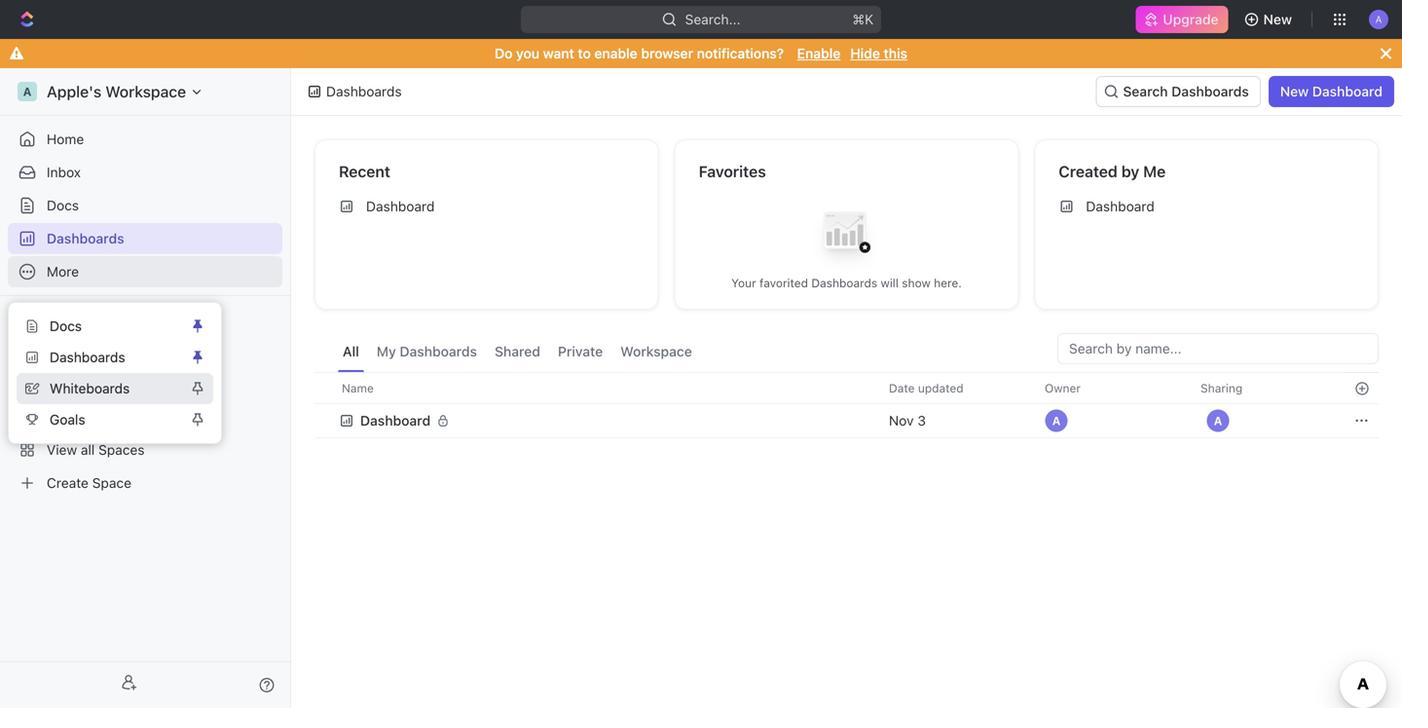 Task type: locate. For each thing, give the bounding box(es) containing it.
row containing name
[[315, 372, 1379, 404]]

1 vertical spatial docs link
[[17, 311, 186, 342]]

my
[[377, 343, 396, 359]]

1 vertical spatial favorites
[[16, 313, 67, 326]]

dashboards link
[[8, 223, 282, 254], [17, 342, 186, 373]]

dashboard inside button
[[1313, 83, 1383, 99]]

new inside new dashboard button
[[1281, 83, 1309, 99]]

spaces
[[16, 346, 57, 359]]

dashboard button down name
[[339, 401, 462, 440]]

will
[[881, 276, 899, 290]]

1 horizontal spatial a
[[1214, 414, 1223, 428]]

1 horizontal spatial dashboard link
[[1051, 191, 1363, 222]]

new right upgrade
[[1264, 11, 1293, 27]]

upgrade
[[1163, 11, 1219, 27]]

dashboards right search
[[1172, 83, 1250, 99]]

new
[[1264, 11, 1293, 27], [1281, 83, 1309, 99]]

new down new button on the right of page
[[1281, 83, 1309, 99]]

shared button
[[490, 333, 545, 372]]

dashboard
[[1313, 83, 1383, 99], [366, 198, 435, 214], [1086, 198, 1155, 214], [360, 413, 431, 429]]

new dashboard
[[1281, 83, 1383, 99]]

new dashboard button
[[1269, 76, 1395, 107]]

tab list containing all
[[338, 333, 697, 372]]

docs link up whiteboards link
[[17, 311, 186, 342]]

favorites
[[699, 162, 766, 181], [16, 313, 67, 326]]

0 vertical spatial favorites
[[699, 162, 766, 181]]

new for new dashboard
[[1281, 83, 1309, 99]]

nov
[[889, 413, 914, 429]]

tab list
[[338, 333, 697, 372]]

dashboards inside sidebar navigation
[[47, 230, 124, 246]]

dashboard button
[[339, 401, 866, 440], [339, 401, 462, 440]]

row
[[315, 372, 1379, 404], [315, 401, 1379, 440]]

workspace button
[[616, 333, 697, 372]]

3
[[918, 413, 926, 429]]

0 vertical spatial new
[[1264, 11, 1293, 27]]

dashboards up recent
[[326, 83, 402, 99]]

here.
[[934, 276, 962, 290]]

docs inside sidebar navigation
[[47, 197, 79, 213]]

all button
[[338, 333, 364, 372]]

a
[[1053, 414, 1061, 428], [1214, 414, 1223, 428]]

a down sharing
[[1214, 414, 1223, 428]]

2 dashboard link from the left
[[1051, 191, 1363, 222]]

a inside button
[[1214, 414, 1223, 428]]

owner
[[1045, 381, 1081, 395]]

2 a from the left
[[1214, 414, 1223, 428]]

docs link
[[8, 190, 282, 221], [17, 311, 186, 342]]

2 apple, , element from the left
[[1207, 409, 1230, 432]]

a for 2nd apple, , element from the right
[[1053, 414, 1061, 428]]

a button
[[1201, 403, 1236, 438]]

sharing
[[1201, 381, 1243, 395]]

⌘k
[[853, 11, 874, 27]]

dashboards link up whiteboards on the left bottom of the page
[[17, 342, 186, 373]]

0 horizontal spatial apple, , element
[[1045, 409, 1069, 432]]

private button
[[553, 333, 608, 372]]

1 horizontal spatial apple, , element
[[1207, 409, 1230, 432]]

apple, , element down sharing
[[1207, 409, 1230, 432]]

this
[[884, 45, 908, 61]]

created
[[1059, 162, 1118, 181]]

tree
[[8, 368, 282, 499]]

whiteboards
[[50, 380, 130, 396]]

docs for bottommost docs link
[[50, 318, 82, 334]]

date
[[889, 381, 915, 395]]

goals link
[[17, 404, 186, 435]]

upgrade link
[[1136, 6, 1229, 33]]

docs down inbox
[[47, 197, 79, 213]]

all
[[343, 343, 359, 359]]

dashboard inside row
[[360, 413, 431, 429]]

1 apple, , element from the left
[[1045, 409, 1069, 432]]

1 dashboard link from the left
[[331, 191, 643, 222]]

dashboards right my
[[400, 343, 477, 359]]

apple, , element down "owner"
[[1045, 409, 1069, 432]]

2 row from the top
[[315, 401, 1379, 440]]

1 row from the top
[[315, 372, 1379, 404]]

dashboards link up more "dropdown button"
[[8, 223, 282, 254]]

1 vertical spatial docs
[[50, 318, 82, 334]]

0 horizontal spatial a
[[1053, 414, 1061, 428]]

created by me
[[1059, 162, 1166, 181]]

dashboards inside "tab list"
[[400, 343, 477, 359]]

sidebar navigation
[[0, 68, 291, 708]]

a down "owner"
[[1053, 414, 1061, 428]]

new inside new button
[[1264, 11, 1293, 27]]

recent
[[339, 162, 391, 181]]

0 vertical spatial docs
[[47, 197, 79, 213]]

new button
[[1237, 4, 1304, 35]]

docs up spaces
[[50, 318, 82, 334]]

dashboard link for recent
[[331, 191, 643, 222]]

0 horizontal spatial favorites
[[16, 313, 67, 326]]

row up nov
[[315, 372, 1379, 404]]

row down date
[[315, 401, 1379, 440]]

table containing dashboard
[[315, 372, 1379, 440]]

search dashboards
[[1123, 83, 1250, 99]]

dashboard link
[[331, 191, 643, 222], [1051, 191, 1363, 222]]

do you want to enable browser notifications? enable hide this
[[495, 45, 908, 61]]

1 vertical spatial new
[[1281, 83, 1309, 99]]

tree inside sidebar navigation
[[8, 368, 282, 499]]

want
[[543, 45, 574, 61]]

your
[[732, 276, 757, 290]]

date updated
[[889, 381, 964, 395]]

0 horizontal spatial dashboard link
[[331, 191, 643, 222]]

apple, , element
[[1045, 409, 1069, 432], [1207, 409, 1230, 432]]

table
[[315, 372, 1379, 440]]

docs link down inbox 'link'
[[8, 190, 282, 221]]

0 vertical spatial docs link
[[8, 190, 282, 221]]

enable
[[797, 45, 841, 61]]

1 a from the left
[[1053, 414, 1061, 428]]

dashboards
[[326, 83, 402, 99], [1172, 83, 1250, 99], [47, 230, 124, 246], [812, 276, 878, 290], [400, 343, 477, 359], [50, 349, 125, 365]]

your favorited dashboards will show here.
[[732, 276, 962, 290]]

dashboard link for created by me
[[1051, 191, 1363, 222]]

workspace
[[621, 343, 692, 359]]

docs for the topmost docs link
[[47, 197, 79, 213]]

dashboards up more
[[47, 230, 124, 246]]

docs
[[47, 197, 79, 213], [50, 318, 82, 334]]

1 vertical spatial dashboards link
[[17, 342, 186, 373]]



Task type: vqa. For each thing, say whether or not it's contained in the screenshot.
4
no



Task type: describe. For each thing, give the bounding box(es) containing it.
Search by name... text field
[[1070, 334, 1368, 363]]

favorites button
[[8, 308, 75, 331]]

hide
[[851, 45, 880, 61]]

enable
[[595, 45, 638, 61]]

inbox
[[47, 164, 81, 180]]

private
[[558, 343, 603, 359]]

favorited
[[760, 276, 808, 290]]

my dashboards
[[377, 343, 477, 359]]

show
[[902, 276, 931, 290]]

updated
[[918, 381, 964, 395]]

more button
[[8, 256, 282, 287]]

search
[[1123, 83, 1168, 99]]

1 horizontal spatial favorites
[[699, 162, 766, 181]]

notifications?
[[697, 45, 784, 61]]

you
[[516, 45, 540, 61]]

name
[[342, 381, 374, 395]]

me
[[1144, 162, 1166, 181]]

whiteboards link
[[17, 373, 186, 404]]

favorites inside 'button'
[[16, 313, 67, 326]]

search dashboards button
[[1096, 76, 1261, 107]]

nov 3
[[889, 413, 926, 429]]

new for new
[[1264, 11, 1293, 27]]

home
[[47, 131, 84, 147]]

inbox link
[[8, 157, 282, 188]]

apple, , element inside "a" button
[[1207, 409, 1230, 432]]

home link
[[8, 124, 282, 155]]

dashboard button down the private button
[[339, 401, 866, 440]]

more
[[47, 263, 79, 280]]

dashboards left will
[[812, 276, 878, 290]]

search...
[[685, 11, 741, 27]]

dashboards up whiteboards on the left bottom of the page
[[50, 349, 125, 365]]

row containing dashboard
[[315, 401, 1379, 440]]

date updated button
[[878, 373, 976, 403]]

goals
[[50, 412, 85, 428]]

0 vertical spatial dashboards link
[[8, 223, 282, 254]]

no favorited dashboards image
[[808, 197, 886, 275]]

shared
[[495, 343, 541, 359]]

browser
[[641, 45, 694, 61]]

my dashboards button
[[372, 333, 482, 372]]

a for apple, , element within the "a" button
[[1214, 414, 1223, 428]]

do
[[495, 45, 513, 61]]

by
[[1122, 162, 1140, 181]]

to
[[578, 45, 591, 61]]



